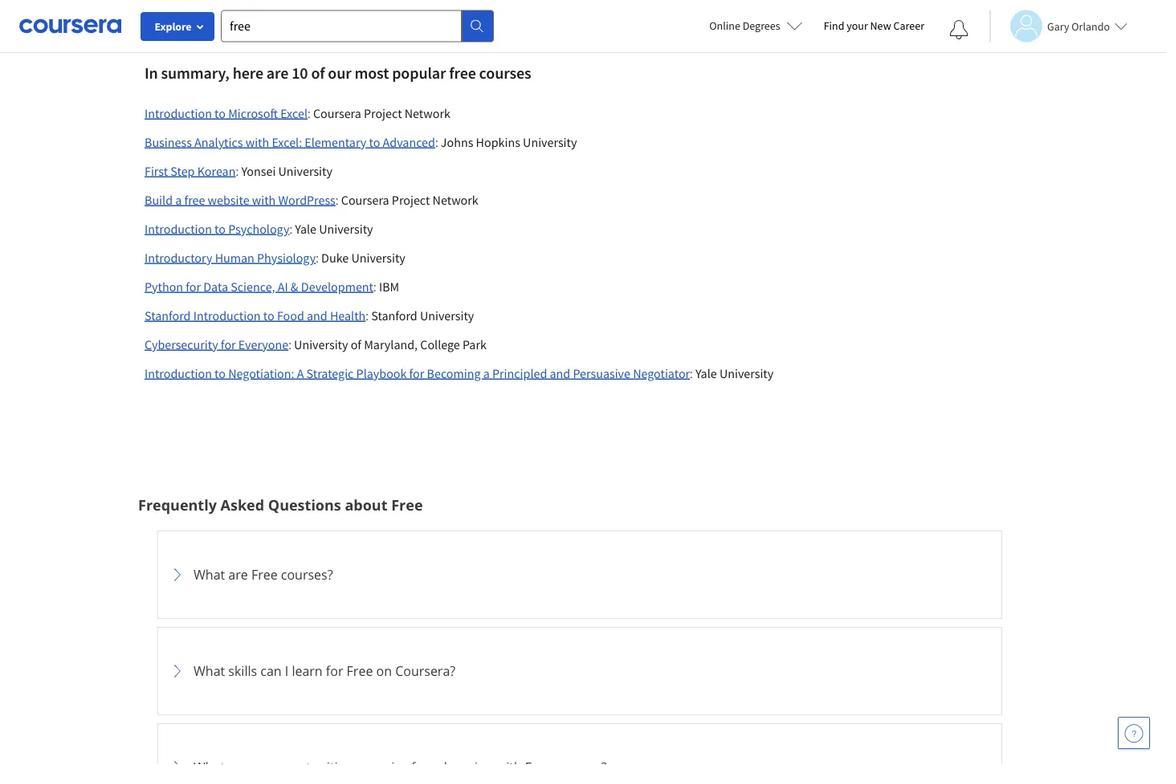 Task type: locate. For each thing, give the bounding box(es) containing it.
of right 10
[[311, 63, 325, 83]]

0 horizontal spatial free
[[184, 192, 205, 208]]

2 vertical spatial chevron right image
[[168, 758, 187, 765]]

2 what from the top
[[194, 662, 225, 680]]

are left 10
[[266, 63, 289, 83]]

what inside dropdown button
[[194, 566, 225, 583]]

yonsei
[[241, 163, 276, 179]]

free left courses?
[[251, 566, 278, 583]]

johns
[[441, 134, 473, 150]]

show notifications image
[[949, 20, 969, 39]]

: inside "stanford introduction to food and health : stanford university"
[[366, 308, 369, 323]]

1 vertical spatial chevron right image
[[168, 662, 187, 681]]

our
[[328, 63, 351, 83]]

&
[[291, 278, 298, 295]]

a down park
[[483, 365, 490, 381]]

2 chevron right image from the top
[[168, 662, 187, 681]]

with up "yonsei"
[[245, 134, 269, 150]]

university
[[523, 134, 577, 150], [278, 163, 332, 179], [319, 221, 373, 237], [351, 250, 405, 266], [420, 307, 474, 323], [294, 336, 348, 352], [719, 365, 774, 381]]

microsoft
[[228, 105, 278, 121]]

project up "business analytics with excel: elementary to advanced : johns hopkins university"
[[364, 105, 402, 121]]

are
[[266, 63, 289, 83], [228, 566, 248, 583]]

chevron right image inside what are free courses? dropdown button
[[168, 565, 187, 584]]

to up analytics
[[215, 105, 226, 121]]

1 vertical spatial are
[[228, 566, 248, 583]]

1 horizontal spatial free
[[347, 662, 373, 680]]

free right about
[[391, 495, 423, 515]]

and right food
[[307, 307, 327, 323]]

: inside build a free website with wordpress : coursera project network
[[336, 192, 339, 207]]

stanford introduction to food and health link
[[145, 307, 366, 323]]

cybersecurity
[[145, 336, 218, 352]]

with up psychology
[[252, 192, 276, 208]]

for left the data
[[186, 278, 201, 295]]

0 horizontal spatial and
[[307, 307, 327, 323]]

to down website
[[215, 221, 226, 237]]

what left the skills at the bottom left
[[194, 662, 225, 680]]

What do you want to learn? text field
[[221, 10, 462, 42]]

wordpress
[[278, 192, 336, 208]]

network down the johns
[[433, 192, 478, 208]]

on
[[376, 662, 392, 680]]

coursera up elementary
[[313, 105, 361, 121]]

network up advanced
[[405, 105, 450, 121]]

of
[[311, 63, 325, 83], [351, 336, 361, 352]]

0 vertical spatial a
[[175, 192, 182, 208]]

korean
[[197, 163, 236, 179]]

1 horizontal spatial free
[[449, 63, 476, 83]]

business
[[145, 134, 192, 150]]

1 vertical spatial free
[[251, 566, 278, 583]]

for left the everyone in the top of the page
[[221, 336, 236, 352]]

strategic
[[306, 365, 354, 381]]

questions
[[268, 495, 341, 515]]

: inside the introduction to microsoft excel : coursera project network
[[308, 105, 311, 121]]

to down cybersecurity for everyone link
[[215, 365, 226, 381]]

new
[[870, 18, 891, 33]]

to
[[215, 105, 226, 121], [369, 134, 380, 150], [215, 221, 226, 237], [263, 307, 274, 323], [215, 365, 226, 381]]

playbook
[[356, 365, 407, 381]]

website
[[208, 192, 249, 208]]

your
[[847, 18, 868, 33]]

0 horizontal spatial free
[[251, 566, 278, 583]]

chevron right image
[[168, 565, 187, 584], [168, 662, 187, 681], [168, 758, 187, 765]]

to for microsoft
[[215, 105, 226, 121]]

first step korean : yonsei university
[[145, 163, 332, 179]]

find your new career link
[[816, 16, 932, 36]]

0 horizontal spatial are
[[228, 566, 248, 583]]

0 horizontal spatial yale
[[295, 221, 316, 237]]

of down the health
[[351, 336, 361, 352]]

free down first step korean 'link'
[[184, 192, 205, 208]]

are left courses?
[[228, 566, 248, 583]]

1 horizontal spatial yale
[[696, 365, 717, 381]]

chevron right image for what skills can i learn for free on coursera?
[[168, 662, 187, 681]]

free left on
[[347, 662, 373, 680]]

career
[[893, 18, 924, 33]]

introduction to microsoft excel link
[[145, 105, 308, 121]]

1 horizontal spatial stanford
[[371, 307, 417, 323]]

1 vertical spatial coursera
[[341, 192, 389, 208]]

free left the courses
[[449, 63, 476, 83]]

1 vertical spatial what
[[194, 662, 225, 680]]

are inside dropdown button
[[228, 566, 248, 583]]

coursera?
[[395, 662, 455, 680]]

0 vertical spatial chevron right image
[[168, 565, 187, 584]]

0 vertical spatial network
[[405, 105, 450, 121]]

0 horizontal spatial of
[[311, 63, 325, 83]]

introduction up the business
[[145, 105, 212, 121]]

courses?
[[281, 566, 333, 583]]

1 what from the top
[[194, 566, 225, 583]]

park
[[463, 336, 487, 352]]

1 chevron right image from the top
[[168, 565, 187, 584]]

0 vertical spatial are
[[266, 63, 289, 83]]

what inside "dropdown button"
[[194, 662, 225, 680]]

stanford down python
[[145, 307, 191, 323]]

1 horizontal spatial are
[[266, 63, 289, 83]]

introduction for microsoft
[[145, 105, 212, 121]]

0 horizontal spatial a
[[175, 192, 182, 208]]

: inside first step korean : yonsei university
[[236, 163, 239, 178]]

degrees
[[743, 18, 780, 33]]

0 vertical spatial of
[[311, 63, 325, 83]]

find your new career
[[824, 18, 924, 33]]

psychology
[[228, 221, 289, 237]]

asked
[[221, 495, 264, 515]]

chevron right image for what are free courses?
[[168, 565, 187, 584]]

free inside "dropdown button"
[[347, 662, 373, 680]]

introduction up introductory at the top left
[[145, 221, 212, 237]]

introductory human physiology link
[[145, 250, 316, 266]]

1 horizontal spatial of
[[351, 336, 361, 352]]

what for what skills can i learn for free on coursera?
[[194, 662, 225, 680]]

coursera down "business analytics with excel: elementary to advanced : johns hopkins university"
[[341, 192, 389, 208]]

: inside introductory human physiology : duke university
[[316, 250, 319, 265]]

0 vertical spatial free
[[391, 495, 423, 515]]

principled
[[492, 365, 547, 381]]

network
[[405, 105, 450, 121], [433, 192, 478, 208]]

free inside dropdown button
[[251, 566, 278, 583]]

1 vertical spatial and
[[550, 365, 570, 381]]

for inside "dropdown button"
[[326, 662, 343, 680]]

to left advanced
[[369, 134, 380, 150]]

in summary, here are 10 of our most popular free courses
[[145, 63, 531, 83]]

3 chevron right image from the top
[[168, 758, 187, 765]]

a
[[175, 192, 182, 208], [483, 365, 490, 381]]

with
[[245, 134, 269, 150], [252, 192, 276, 208]]

popular
[[392, 63, 446, 83]]

analytics
[[194, 134, 243, 150]]

2 stanford from the left
[[371, 307, 417, 323]]

2 vertical spatial free
[[347, 662, 373, 680]]

chevron right image inside the what skills can i learn for free on coursera? "dropdown button"
[[168, 662, 187, 681]]

first step korean link
[[145, 163, 236, 179]]

project down advanced
[[392, 192, 430, 208]]

: inside 'python for data science, ai & development : ibm'
[[373, 279, 376, 294]]

1 vertical spatial a
[[483, 365, 490, 381]]

free
[[391, 495, 423, 515], [251, 566, 278, 583], [347, 662, 373, 680]]

None search field
[[221, 10, 494, 42]]

project
[[364, 105, 402, 121], [392, 192, 430, 208]]

for
[[186, 278, 201, 295], [221, 336, 236, 352], [409, 365, 424, 381], [326, 662, 343, 680]]

:
[[308, 105, 311, 121], [435, 134, 438, 150], [236, 163, 239, 178], [336, 192, 339, 207], [289, 221, 292, 236], [316, 250, 319, 265], [373, 279, 376, 294], [366, 308, 369, 323], [288, 337, 291, 352], [690, 366, 693, 381]]

a right build
[[175, 192, 182, 208]]

what are free courses? button
[[168, 541, 992, 609]]

1 vertical spatial with
[[252, 192, 276, 208]]

courses
[[479, 63, 531, 83]]

cybersecurity for everyone link
[[145, 336, 288, 352]]

what down frequently
[[194, 566, 225, 583]]

duke
[[321, 250, 349, 266]]

stanford
[[145, 307, 191, 323], [371, 307, 417, 323]]

to for psychology
[[215, 221, 226, 237]]

for right the learn
[[326, 662, 343, 680]]

maryland,
[[364, 336, 418, 352]]

stanford up "maryland,"
[[371, 307, 417, 323]]

1 stanford from the left
[[145, 307, 191, 323]]

yale right negotiator
[[696, 365, 717, 381]]

introduction down cybersecurity
[[145, 365, 212, 381]]

1 vertical spatial of
[[351, 336, 361, 352]]

cybersecurity for everyone : university of maryland, college park
[[145, 336, 487, 352]]

negotiation:
[[228, 365, 294, 381]]

0 vertical spatial what
[[194, 566, 225, 583]]

ai
[[278, 278, 288, 295]]

i
[[285, 662, 289, 680]]

elementary
[[305, 134, 366, 150]]

introductory
[[145, 250, 212, 266]]

yale down wordpress
[[295, 221, 316, 237]]

and right principled
[[550, 365, 570, 381]]

to for negotiation:
[[215, 365, 226, 381]]

0 horizontal spatial stanford
[[145, 307, 191, 323]]

yale
[[295, 221, 316, 237], [696, 365, 717, 381]]

coursera
[[313, 105, 361, 121], [341, 192, 389, 208]]



Task type: vqa. For each thing, say whether or not it's contained in the screenshot.
The Ratings associated with JavaScript
no



Task type: describe. For each thing, give the bounding box(es) containing it.
a
[[297, 365, 304, 381]]

data
[[203, 278, 228, 295]]

help center image
[[1124, 724, 1144, 743]]

frequently asked questions about free
[[138, 495, 423, 515]]

online
[[709, 18, 740, 33]]

0 vertical spatial free
[[449, 63, 476, 83]]

introduction for negotiation:
[[145, 365, 212, 381]]

0 vertical spatial yale
[[295, 221, 316, 237]]

everyone
[[238, 336, 288, 352]]

business analytics with excel: elementary to advanced : johns hopkins university
[[145, 134, 577, 150]]

hopkins
[[476, 134, 520, 150]]

build a free website with wordpress link
[[145, 192, 336, 208]]

online degrees
[[709, 18, 780, 33]]

introduction to psychology link
[[145, 221, 289, 237]]

1 horizontal spatial a
[[483, 365, 490, 381]]

learn
[[292, 662, 323, 680]]

explore button
[[141, 12, 214, 41]]

of for 10
[[311, 63, 325, 83]]

introduction to psychology : yale university
[[145, 221, 373, 237]]

1 vertical spatial yale
[[696, 365, 717, 381]]

gary orlando button
[[989, 10, 1128, 42]]

online degrees button
[[697, 8, 816, 43]]

what are free courses?
[[194, 566, 333, 583]]

gary
[[1047, 19, 1069, 33]]

advanced
[[383, 134, 435, 150]]

introduction to negotiation: a strategic playbook for becoming a principled and persuasive negotiator : yale university
[[145, 365, 774, 381]]

what skills can i learn for free on coursera?
[[194, 662, 455, 680]]

what for what are free courses?
[[194, 566, 225, 583]]

0 vertical spatial with
[[245, 134, 269, 150]]

find
[[824, 18, 844, 33]]

of for university
[[351, 336, 361, 352]]

python for data science, ai & development : ibm
[[145, 278, 399, 295]]

food
[[277, 307, 304, 323]]

first
[[145, 163, 168, 179]]

negotiator
[[633, 365, 690, 381]]

summary,
[[161, 63, 229, 83]]

: inside introduction to negotiation: a strategic playbook for becoming a principled and persuasive negotiator : yale university
[[690, 366, 693, 381]]

excel
[[280, 105, 308, 121]]

1 vertical spatial network
[[433, 192, 478, 208]]

1 horizontal spatial and
[[550, 365, 570, 381]]

introduction for psychology
[[145, 221, 212, 237]]

collapsed list
[[157, 531, 1002, 765]]

build a free website with wordpress : coursera project network
[[145, 192, 478, 208]]

step
[[171, 163, 195, 179]]

here
[[233, 63, 263, 83]]

excel:
[[272, 134, 302, 150]]

for right playbook
[[409, 365, 424, 381]]

10
[[292, 63, 308, 83]]

persuasive
[[573, 365, 630, 381]]

introduction to microsoft excel : coursera project network
[[145, 105, 450, 121]]

ibm
[[379, 278, 399, 295]]

build
[[145, 192, 173, 208]]

science,
[[231, 278, 275, 295]]

1 vertical spatial free
[[184, 192, 205, 208]]

to left food
[[263, 307, 274, 323]]

0 vertical spatial project
[[364, 105, 402, 121]]

frequently
[[138, 495, 217, 515]]

development
[[301, 278, 373, 295]]

python
[[145, 278, 183, 295]]

health
[[330, 307, 366, 323]]

python for data science, ai & development link
[[145, 278, 373, 295]]

in
[[145, 63, 158, 83]]

orlando
[[1072, 19, 1110, 33]]

human
[[215, 250, 254, 266]]

physiology
[[257, 250, 316, 266]]

: inside cybersecurity for everyone : university of maryland, college park
[[288, 337, 291, 352]]

introduction to negotiation: a strategic playbook for becoming a principled and persuasive negotiator link
[[145, 365, 690, 381]]

can
[[260, 662, 282, 680]]

most
[[355, 63, 389, 83]]

2 horizontal spatial free
[[391, 495, 423, 515]]

: inside "business analytics with excel: elementary to advanced : johns hopkins university"
[[435, 134, 438, 150]]

0 vertical spatial coursera
[[313, 105, 361, 121]]

what skills can i learn for free on coursera? button
[[168, 637, 992, 705]]

gary orlando
[[1047, 19, 1110, 33]]

introduction up cybersecurity for everyone link
[[193, 307, 261, 323]]

0 vertical spatial and
[[307, 307, 327, 323]]

skills
[[228, 662, 257, 680]]

stanford introduction to food and health : stanford university
[[145, 307, 474, 323]]

becoming
[[427, 365, 481, 381]]

about
[[345, 495, 388, 515]]

: inside introduction to psychology : yale university
[[289, 221, 292, 236]]

introductory human physiology : duke university
[[145, 250, 405, 266]]

1 vertical spatial project
[[392, 192, 430, 208]]

coursera image
[[19, 13, 121, 39]]

explore
[[155, 19, 192, 34]]



